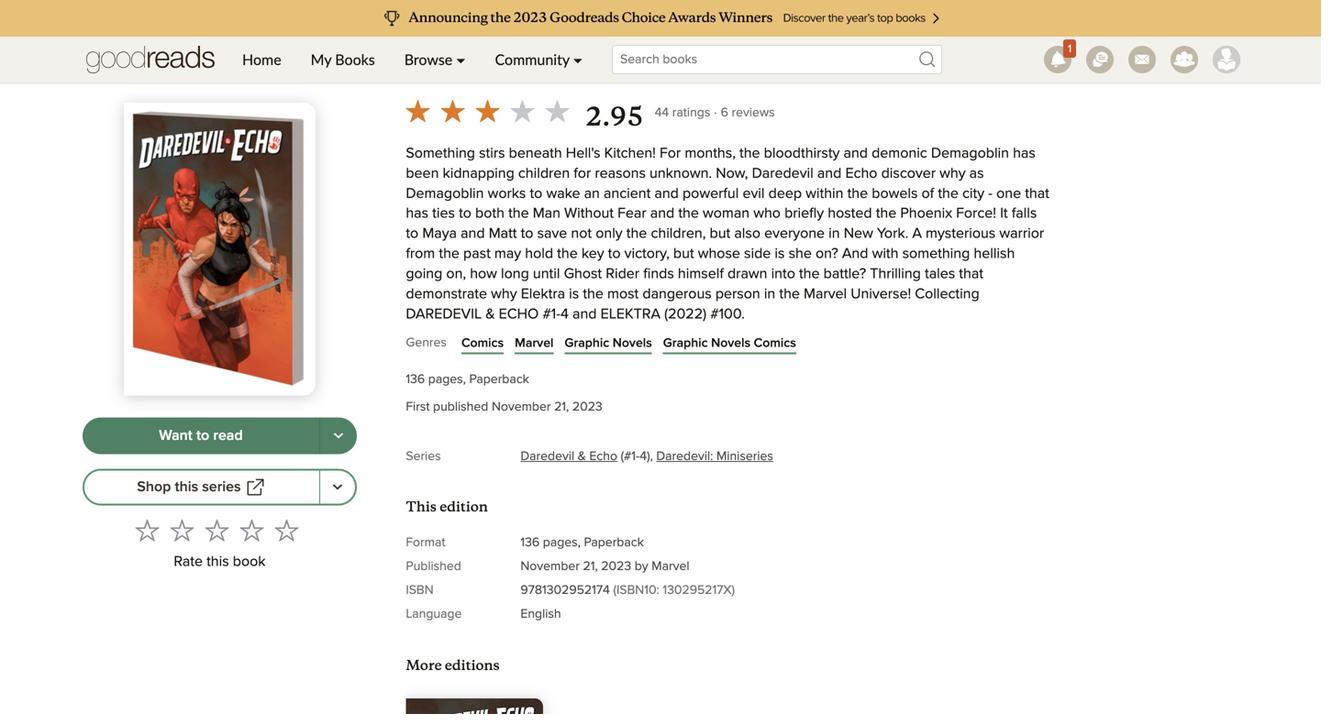 Task type: vqa. For each thing, say whether or not it's contained in the screenshot.


Task type: locate. For each thing, give the bounding box(es) containing it.
rating 0 out of 5 group
[[130, 513, 304, 548]]

the up on,
[[439, 247, 460, 262]]

the down "into" on the right of page
[[780, 287, 800, 302]]

2 vertical spatial &
[[578, 451, 586, 464]]

1 horizontal spatial 21,
[[583, 561, 598, 574]]

published
[[433, 401, 489, 414]]

daredevil
[[406, 2, 576, 47], [752, 166, 814, 181], [521, 451, 575, 464]]

136 pages, paperback up published
[[406, 374, 529, 387]]

comics link
[[462, 334, 504, 353]]

2 horizontal spatial echo
[[846, 166, 878, 181]]

has
[[1013, 146, 1036, 161], [406, 207, 429, 221]]

graphic
[[565, 337, 610, 350], [663, 337, 708, 350]]

4)
[[640, 451, 650, 464]]

▾ inside community ▾ link
[[573, 50, 583, 68]]

0 horizontal spatial ▾
[[456, 50, 466, 68]]

the up hosted
[[848, 187, 868, 201]]

21, up "daredevil & echo" "link"
[[554, 401, 569, 414]]

0 vertical spatial marvel
[[804, 287, 847, 302]]

1 vertical spatial why
[[491, 287, 517, 302]]

6
[[721, 106, 729, 119]]

1 vertical spatial november
[[521, 561, 580, 574]]

0 vertical spatial that
[[1025, 187, 1050, 201]]

but up whose
[[710, 227, 731, 242]]

echo
[[499, 307, 539, 322]]

novels down elektra
[[613, 337, 652, 350]]

why
[[940, 166, 966, 181], [491, 287, 517, 302]]

browse
[[404, 50, 453, 68]]

0 vertical spatial but
[[710, 227, 731, 242]]

1 vertical spatial demagoblin
[[406, 187, 484, 201]]

this for rate
[[207, 555, 229, 570]]

past
[[464, 247, 491, 262]]

0 horizontal spatial 21,
[[554, 401, 569, 414]]

1 vertical spatial this
[[207, 555, 229, 570]]

1 vertical spatial echo
[[846, 166, 878, 181]]

21, up 9781302952174
[[583, 561, 598, 574]]

shop
[[137, 480, 171, 495]]

1 horizontal spatial but
[[710, 227, 731, 242]]

pages,
[[428, 374, 466, 387], [543, 537, 581, 550]]

1 vertical spatial 21,
[[583, 561, 598, 574]]

2 vertical spatial marvel
[[652, 561, 690, 574]]

21,
[[554, 401, 569, 414], [583, 561, 598, 574]]

daredevil for daredevil & echo
[[406, 2, 576, 47]]

demagoblin
[[931, 146, 1010, 161], [406, 187, 484, 201]]

2 vertical spatial daredevil
[[521, 451, 575, 464]]

1 horizontal spatial this
[[207, 555, 229, 570]]

1 horizontal spatial has
[[1013, 146, 1036, 161]]

2 graphic from the left
[[663, 337, 708, 350]]

the right of on the top
[[938, 187, 959, 201]]

136 up 9781302952174
[[521, 537, 540, 550]]

0 vertical spatial this
[[175, 480, 198, 495]]

november up 9781302952174
[[521, 561, 580, 574]]

1 vertical spatial that
[[959, 267, 984, 282]]

graphic novels
[[565, 337, 652, 350]]

home
[[242, 50, 281, 68]]

briefly
[[785, 207, 824, 221]]

to inside button
[[196, 429, 209, 444]]

0 horizontal spatial novels
[[613, 337, 652, 350]]

marvel link
[[515, 334, 554, 353]]

novels
[[613, 337, 652, 350], [711, 337, 751, 350]]

0 horizontal spatial in
[[764, 287, 776, 302]]

demonic
[[872, 146, 928, 161]]

rate this book element
[[83, 513, 357, 577]]

0 horizontal spatial graphic
[[565, 337, 610, 350]]

daredevil up community
[[406, 2, 576, 47]]

0 vertical spatial has
[[1013, 146, 1036, 161]]

in
[[829, 227, 840, 242], [764, 287, 776, 302]]

echo up the 44
[[619, 2, 709, 47]]

4
[[561, 307, 569, 322]]

▾ down daredevil & echo
[[573, 50, 583, 68]]

paperback up first published november 21, 2023
[[469, 374, 529, 387]]

44
[[655, 106, 669, 119]]

0 horizontal spatial this
[[175, 480, 198, 495]]

0 vertical spatial why
[[940, 166, 966, 181]]

force!
[[956, 207, 997, 221]]

demagoblin up as
[[931, 146, 1010, 161]]

is up "into" on the right of page
[[775, 247, 785, 262]]

1 horizontal spatial in
[[829, 227, 840, 242]]

but down children,
[[674, 247, 694, 262]]

without
[[564, 207, 614, 221]]

1 horizontal spatial novels
[[711, 337, 751, 350]]

browse ▾
[[404, 50, 466, 68]]

reviews
[[732, 106, 775, 119]]

paperback up november 21, 2023 by marvel
[[584, 537, 644, 550]]

0 vertical spatial pages,
[[428, 374, 466, 387]]

Search by book title or ISBN text field
[[612, 45, 943, 74]]

hosted
[[828, 207, 872, 221]]

1 horizontal spatial pages,
[[543, 537, 581, 550]]

2023 up "daredevil & echo" "link"
[[573, 401, 603, 414]]

this
[[406, 499, 437, 516]]

in up on?
[[829, 227, 840, 242]]

side
[[744, 247, 771, 262]]

it
[[1000, 207, 1008, 221]]

of
[[922, 187, 934, 201]]

0 horizontal spatial is
[[569, 287, 579, 302]]

the down ghost at the left
[[583, 287, 604, 302]]

0 horizontal spatial echo
[[590, 451, 618, 464]]

2 vertical spatial echo
[[590, 451, 618, 464]]

battle?
[[824, 267, 866, 282]]

the up york.
[[876, 207, 897, 221]]

the down not on the left top of page
[[557, 247, 578, 262]]

daredevil up deep
[[752, 166, 814, 181]]

key
[[582, 247, 604, 262]]

this right shop
[[175, 480, 198, 495]]

graphic down (2022)
[[663, 337, 708, 350]]

more
[[406, 658, 442, 675]]

1 vertical spatial is
[[569, 287, 579, 302]]

1 ▾ from the left
[[456, 50, 466, 68]]

136 pages, paperback up november 21, 2023 by marvel
[[521, 537, 644, 550]]

echo up bowels
[[846, 166, 878, 181]]

1 vertical spatial 136 pages, paperback
[[521, 537, 644, 550]]

graphic down the "4"
[[565, 337, 610, 350]]

browse ▾ link
[[390, 37, 480, 83]]

marvel down the battle? at the top of the page
[[804, 287, 847, 302]]

1 vertical spatial pages,
[[543, 537, 581, 550]]

daredevil & echo link
[[521, 451, 618, 464]]

0 vertical spatial november
[[492, 401, 551, 414]]

comics down echo
[[462, 337, 504, 350]]

months,
[[685, 146, 736, 161]]

,
[[650, 451, 653, 464]]

1 vertical spatial has
[[406, 207, 429, 221]]

novels for graphic novels comics
[[711, 337, 751, 350]]

has up one
[[1013, 146, 1036, 161]]

1 vertical spatial but
[[674, 247, 694, 262]]

0 vertical spatial demagoblin
[[931, 146, 1010, 161]]

echo left (#1-
[[590, 451, 618, 464]]

why down long
[[491, 287, 517, 302]]

0 vertical spatial is
[[775, 247, 785, 262]]

why left as
[[940, 166, 966, 181]]

that down "hellish"
[[959, 267, 984, 282]]

1 novels from the left
[[613, 337, 652, 350]]

novels down #100.
[[711, 337, 751, 350]]

& inside something stirs beneath hell's kitchen! for months, the bloodthirsty and demonic demagoblin has been kidnapping children for reasons unknown. now, daredevil and echo discover why as demagoblin works to wake an ancient and powerful evil deep within the bowels of the city - one that has ties to both the man without fear and the woman who briefly hosted the phoenix force! it falls to maya and matt to save not only the children, but also everyone in new york. a mysterious warrior from the past may hold the key to victory, but whose side is she on? and with something hellish going on, how long until ghost rider finds himself drawn into the battle? thrilling tales that demonstrate why elektra is the most dangerous person in the marvel universe! collecting daredevil & echo #1-4 and elektra (2022) #100.
[[486, 307, 495, 322]]

marvel
[[804, 287, 847, 302], [515, 337, 554, 350], [652, 561, 690, 574]]

books
[[335, 50, 375, 68]]

november right published
[[492, 401, 551, 414]]

english
[[521, 609, 561, 622]]

1 horizontal spatial that
[[1025, 187, 1050, 201]]

2 novels from the left
[[711, 337, 751, 350]]

shop this series
[[137, 480, 241, 495]]

graphic for graphic novels
[[565, 337, 610, 350]]

this right rate
[[207, 555, 229, 570]]

home image
[[86, 37, 215, 83]]

1 horizontal spatial comics
[[754, 337, 796, 350]]

also
[[735, 227, 761, 242]]

november
[[492, 401, 551, 414], [521, 561, 580, 574]]

0 horizontal spatial comics
[[462, 337, 504, 350]]

want to read button
[[83, 418, 320, 455]]

▾
[[456, 50, 466, 68], [573, 50, 583, 68]]

0 horizontal spatial that
[[959, 267, 984, 282]]

0 horizontal spatial 136
[[406, 374, 425, 387]]

0 vertical spatial in
[[829, 227, 840, 242]]

2 comics from the left
[[754, 337, 796, 350]]

daredevil
[[406, 307, 482, 322]]

marvel down echo
[[515, 337, 554, 350]]

0 vertical spatial daredevil
[[406, 2, 576, 47]]

2 horizontal spatial marvel
[[804, 287, 847, 302]]

isbn
[[406, 585, 434, 598]]

now,
[[716, 166, 748, 181]]

to
[[530, 187, 543, 201], [459, 207, 472, 221], [406, 227, 419, 242], [521, 227, 534, 242], [608, 247, 621, 262], [196, 429, 209, 444]]

0 horizontal spatial has
[[406, 207, 429, 221]]

york.
[[877, 227, 909, 242]]

& for daredevil & echo (#1-4) , daredevil: miniseries
[[578, 451, 586, 464]]

himself
[[678, 267, 724, 282]]

2 ▾ from the left
[[573, 50, 583, 68]]

1 horizontal spatial 136
[[521, 537, 540, 550]]

has left ties
[[406, 207, 429, 221]]

this
[[175, 480, 198, 495], [207, 555, 229, 570]]

1 horizontal spatial paperback
[[584, 537, 644, 550]]

pages, up 9781302952174
[[543, 537, 581, 550]]

most
[[608, 287, 639, 302]]

going
[[406, 267, 443, 282]]

1 horizontal spatial why
[[940, 166, 966, 181]]

to up hold
[[521, 227, 534, 242]]

in down "into" on the right of page
[[764, 287, 776, 302]]

daredevil & echo
[[406, 2, 709, 47]]

0 horizontal spatial marvel
[[515, 337, 554, 350]]

to left read
[[196, 429, 209, 444]]

that up falls
[[1025, 187, 1050, 201]]

ancient
[[604, 187, 651, 201]]

1 vertical spatial &
[[486, 307, 495, 322]]

demagoblin up ties
[[406, 187, 484, 201]]

book
[[233, 555, 266, 570]]

comics
[[462, 337, 504, 350], [754, 337, 796, 350]]

▾ inside browse ▾ link
[[456, 50, 466, 68]]

hell's
[[566, 146, 601, 161]]

echo
[[619, 2, 709, 47], [846, 166, 878, 181], [590, 451, 618, 464]]

mysterious
[[926, 227, 996, 242]]

rate 2 out of 5 image
[[170, 519, 194, 543]]

& for daredevil & echo
[[584, 2, 611, 47]]

to down only
[[608, 247, 621, 262]]

136 up 'first'
[[406, 374, 425, 387]]

1 vertical spatial in
[[764, 287, 776, 302]]

None search field
[[597, 45, 957, 74]]

0 horizontal spatial paperback
[[469, 374, 529, 387]]

1 horizontal spatial echo
[[619, 2, 709, 47]]

2023 left by
[[601, 561, 632, 574]]

marvel right by
[[652, 561, 690, 574]]

136 pages, paperback
[[406, 374, 529, 387], [521, 537, 644, 550]]

unknown.
[[650, 166, 712, 181]]

the down she at the top right of the page
[[799, 267, 820, 282]]

on?
[[816, 247, 839, 262]]

into
[[771, 267, 796, 282]]

0 vertical spatial &
[[584, 2, 611, 47]]

1 horizontal spatial graphic
[[663, 337, 708, 350]]

comics down person
[[754, 337, 796, 350]]

1 graphic from the left
[[565, 337, 610, 350]]

1 vertical spatial 136
[[521, 537, 540, 550]]

▾ right browse
[[456, 50, 466, 68]]

1 vertical spatial daredevil
[[752, 166, 814, 181]]

maya
[[422, 227, 457, 242]]

(2022)
[[665, 307, 707, 322]]

long
[[501, 267, 529, 282]]

and down unknown.
[[655, 187, 679, 201]]

is down ghost at the left
[[569, 287, 579, 302]]

daredevil down first published november 21, 2023
[[521, 451, 575, 464]]

-
[[989, 187, 993, 201]]

the
[[740, 146, 760, 161], [848, 187, 868, 201], [938, 187, 959, 201], [509, 207, 529, 221], [679, 207, 699, 221], [876, 207, 897, 221], [627, 227, 647, 242], [439, 247, 460, 262], [557, 247, 578, 262], [799, 267, 820, 282], [583, 287, 604, 302], [780, 287, 800, 302]]

0 vertical spatial echo
[[619, 2, 709, 47]]

1 horizontal spatial ▾
[[573, 50, 583, 68]]

book title: daredevil & echo element
[[406, 2, 709, 47]]

pages, up published
[[428, 374, 466, 387]]

0 horizontal spatial but
[[674, 247, 694, 262]]

1 vertical spatial paperback
[[584, 537, 644, 550]]

something
[[406, 146, 475, 161]]



Task type: describe. For each thing, give the bounding box(es) containing it.
kitchen!
[[605, 146, 656, 161]]

fear
[[618, 207, 647, 221]]

not
[[571, 227, 592, 242]]

daredevil for daredevil & echo (#1-4) , daredevil: miniseries
[[521, 451, 575, 464]]

rating 2.95 out of 5 image
[[400, 94, 575, 128]]

0 vertical spatial 2023
[[573, 401, 603, 414]]

0 horizontal spatial demagoblin
[[406, 187, 484, 201]]

children
[[518, 166, 570, 181]]

november 21, 2023 by marvel
[[521, 561, 690, 574]]

rate 1 out of 5 image
[[135, 519, 159, 543]]

1 vertical spatial marvel
[[515, 337, 554, 350]]

daredevil: miniseries link
[[657, 451, 774, 464]]

rate 5 out of 5 image
[[275, 519, 299, 543]]

reasons
[[595, 166, 646, 181]]

echo inside something stirs beneath hell's kitchen! for months, the bloodthirsty and demonic demagoblin has been kidnapping children for reasons unknown. now, daredevil and echo discover why as demagoblin works to wake an ancient and powerful evil deep within the bowels of the city - one that has ties to both the man without fear and the woman who briefly hosted the phoenix force! it falls to maya and matt to save not only the children, but also everyone in new york. a mysterious warrior from the past may hold the key to victory, but whose side is she on? and with something hellish going on, how long until ghost rider finds himself drawn into the battle? thrilling tales that demonstrate why elektra is the most dangerous person in the marvel universe! collecting daredevil & echo #1-4 and elektra (2022) #100.
[[846, 166, 878, 181]]

1 horizontal spatial is
[[775, 247, 785, 262]]

been
[[406, 166, 439, 181]]

deep
[[769, 187, 802, 201]]

echo for daredevil & echo
[[619, 2, 709, 47]]

want to read
[[159, 429, 243, 444]]

universe!
[[851, 287, 911, 302]]

home link
[[228, 37, 296, 83]]

for
[[660, 146, 681, 161]]

book cover image
[[406, 700, 543, 715]]

on,
[[446, 267, 466, 282]]

man
[[533, 207, 561, 221]]

drawn
[[728, 267, 768, 282]]

the up now,
[[740, 146, 760, 161]]

want
[[159, 429, 193, 444]]

#1-
[[543, 307, 561, 322]]

1 vertical spatial 2023
[[601, 561, 632, 574]]

ghost
[[564, 267, 602, 282]]

graphic novels link
[[565, 334, 652, 353]]

profile image for bob builder. image
[[1213, 46, 1241, 73]]

novels for graphic novels
[[613, 337, 652, 350]]

▾ for community ▾
[[573, 50, 583, 68]]

to up from
[[406, 227, 419, 242]]

and up past
[[461, 227, 485, 242]]

community ▾ link
[[480, 37, 597, 83]]

a
[[913, 227, 922, 242]]

(isbn10:
[[614, 585, 660, 598]]

my books
[[311, 50, 375, 68]]

hellish
[[974, 247, 1015, 262]]

6 reviews
[[721, 106, 775, 119]]

for
[[574, 166, 591, 181]]

new
[[844, 227, 874, 242]]

0 horizontal spatial why
[[491, 287, 517, 302]]

to down children
[[530, 187, 543, 201]]

rate
[[174, 555, 203, 570]]

daredevil:
[[657, 451, 713, 464]]

0 vertical spatial 21,
[[554, 401, 569, 414]]

an
[[584, 187, 600, 201]]

1 horizontal spatial demagoblin
[[931, 146, 1010, 161]]

city
[[963, 187, 985, 201]]

may
[[495, 247, 521, 262]]

my
[[311, 50, 331, 68]]

whose
[[698, 247, 741, 262]]

collecting
[[915, 287, 980, 302]]

hold
[[525, 247, 553, 262]]

1 horizontal spatial marvel
[[652, 561, 690, 574]]

ratings
[[673, 106, 711, 119]]

community ▾
[[495, 50, 583, 68]]

falls
[[1012, 207, 1037, 221]]

rate 3 out of 5 image
[[205, 519, 229, 543]]

community
[[495, 50, 570, 68]]

person
[[716, 287, 761, 302]]

the up children,
[[679, 207, 699, 221]]

1
[[1068, 43, 1072, 54]]

graphic for graphic novels comics
[[663, 337, 708, 350]]

9781302952174 (isbn10: 130295217x)
[[521, 585, 735, 598]]

finds
[[644, 267, 674, 282]]

(#1-
[[621, 451, 640, 464]]

elektra
[[521, 287, 565, 302]]

wake
[[546, 187, 580, 201]]

0 vertical spatial 136 pages, paperback
[[406, 374, 529, 387]]

and right the "4"
[[573, 307, 597, 322]]

1 comics from the left
[[462, 337, 504, 350]]

thrilling
[[870, 267, 921, 282]]

stirs
[[479, 146, 505, 161]]

and up within
[[818, 166, 842, 181]]

how
[[470, 267, 497, 282]]

miniseries
[[717, 451, 774, 464]]

▾ for browse ▾
[[456, 50, 466, 68]]

first
[[406, 401, 430, 414]]

victory,
[[625, 247, 670, 262]]

read
[[213, 429, 243, 444]]

genres
[[406, 337, 447, 350]]

daredevil inside something stirs beneath hell's kitchen! for months, the bloodthirsty and demonic demagoblin has been kidnapping children for reasons unknown. now, daredevil and echo discover why as demagoblin works to wake an ancient and powerful evil deep within the bowels of the city - one that has ties to both the man without fear and the woman who briefly hosted the phoenix force! it falls to maya and matt to save not only the children, but also everyone in new york. a mysterious warrior from the past may hold the key to victory, but whose side is she on? and with something hellish going on, how long until ghost rider finds himself drawn into the battle? thrilling tales that demonstrate why elektra is the most dangerous person in the marvel universe! collecting daredevil & echo #1-4 and elektra (2022) #100.
[[752, 166, 814, 181]]

woman
[[703, 207, 750, 221]]

130295217x)
[[663, 585, 735, 598]]

44 ratings and 6 reviews figure
[[655, 101, 775, 123]]

0 vertical spatial 136
[[406, 374, 425, 387]]

editions
[[445, 658, 500, 675]]

to right ties
[[459, 207, 472, 221]]

and left demonic
[[844, 146, 868, 161]]

discover
[[882, 166, 936, 181]]

graphic novels comics link
[[663, 334, 796, 353]]

this for shop
[[175, 480, 198, 495]]

dangerous
[[643, 287, 712, 302]]

matt
[[489, 227, 517, 242]]

warrior
[[1000, 227, 1045, 242]]

from
[[406, 247, 435, 262]]

format
[[406, 537, 446, 550]]

marvel inside something stirs beneath hell's kitchen! for months, the bloodthirsty and demonic demagoblin has been kidnapping children for reasons unknown. now, daredevil and echo discover why as demagoblin works to wake an ancient and powerful evil deep within the bowels of the city - one that has ties to both the man without fear and the woman who briefly hosted the phoenix force! it falls to maya and matt to save not only the children, but also everyone in new york. a mysterious warrior from the past may hold the key to victory, but whose side is she on? and with something hellish going on, how long until ghost rider finds himself drawn into the battle? thrilling tales that demonstrate why elektra is the most dangerous person in the marvel universe! collecting daredevil & echo #1-4 and elektra (2022) #100.
[[804, 287, 847, 302]]

0 vertical spatial paperback
[[469, 374, 529, 387]]

powerful
[[683, 187, 739, 201]]

language
[[406, 609, 462, 622]]

the down works on the left of the page
[[509, 207, 529, 221]]

echo for daredevil & echo (#1-4) , daredevil: miniseries
[[590, 451, 618, 464]]

rate this book
[[174, 555, 266, 570]]

ties
[[432, 207, 455, 221]]

both
[[475, 207, 505, 221]]

rate 4 out of 5 image
[[240, 519, 264, 543]]

taboo
[[406, 57, 466, 82]]

by
[[635, 561, 649, 574]]

edition
[[440, 499, 488, 516]]

evil
[[743, 187, 765, 201]]

series
[[202, 480, 241, 495]]

elektra
[[601, 307, 661, 322]]

bloodthirsty
[[764, 146, 840, 161]]

and up children,
[[650, 207, 675, 221]]

until
[[533, 267, 560, 282]]

and
[[842, 247, 869, 262]]

0 horizontal spatial pages,
[[428, 374, 466, 387]]

average rating of 2.95 stars. figure
[[400, 94, 655, 134]]

the down fear
[[627, 227, 647, 242]]



